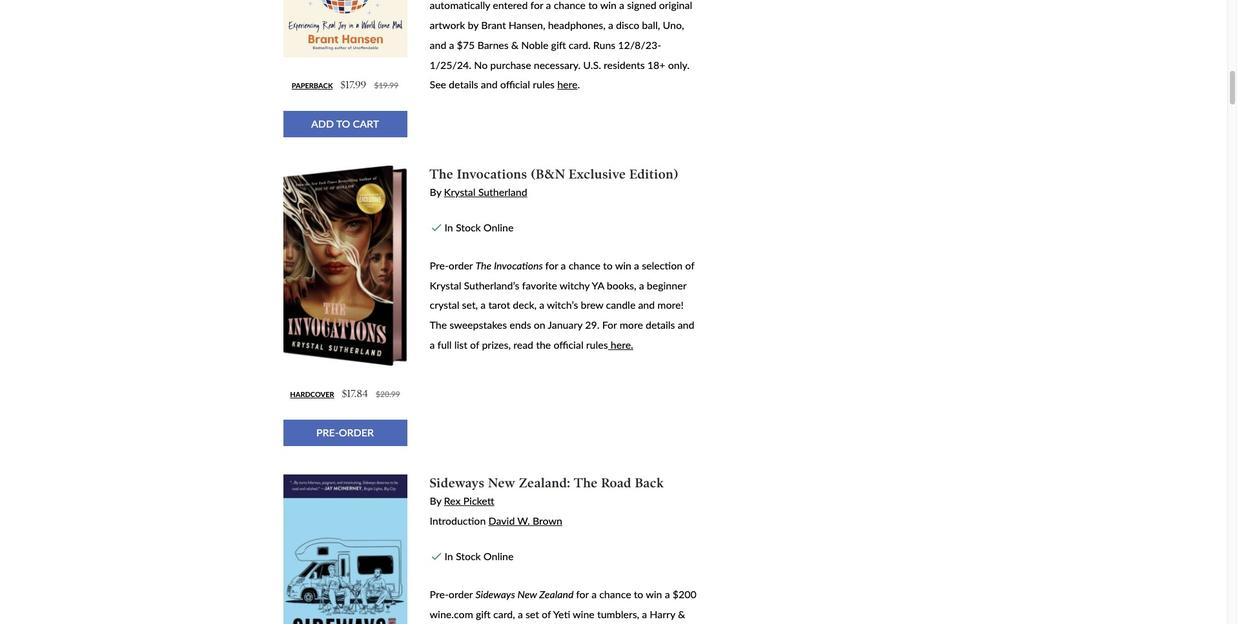 Task type: describe. For each thing, give the bounding box(es) containing it.
by rex pickett
[[430, 495, 494, 508]]

zealand
[[539, 589, 574, 601]]

here .
[[557, 78, 580, 91]]

0 horizontal spatial new
[[488, 476, 516, 491]]

here. link
[[608, 339, 633, 351]]

online for the invocations (b&n exclusive edition)
[[483, 221, 514, 234]]

details
[[646, 319, 675, 331]]

david
[[488, 515, 515, 528]]

pre-
[[316, 427, 339, 439]]

hardcover
[[290, 391, 334, 399]]

pre- for pre-order sideways new zealand
[[430, 589, 449, 601]]

chance for sideways new zealand: the road back
[[599, 589, 631, 601]]

witch's
[[547, 299, 578, 311]]

cart
[[353, 117, 379, 130]]

tumblers,
[[597, 609, 639, 621]]

in stock online for sideways new zealand: the road back
[[445, 551, 514, 563]]

0 horizontal spatial and
[[638, 299, 655, 311]]

$200
[[673, 589, 697, 601]]

set
[[526, 609, 539, 621]]

wine.com
[[430, 609, 473, 621]]

a right deck,
[[539, 299, 544, 311]]

deck,
[[513, 299, 537, 311]]

prizes,
[[482, 339, 511, 351]]

stock for the invocations (b&n exclusive edition)
[[456, 221, 481, 234]]

more
[[620, 319, 643, 331]]

candle
[[606, 299, 636, 311]]

to for sideways new zealand: the road back
[[634, 589, 643, 601]]

add to cart
[[311, 117, 379, 130]]

for a chance to win a $200 wine.com gift card, a set of yeti wine tumblers, a harry 
[[430, 589, 700, 625]]

win for sideways new zealand: the road back
[[646, 589, 662, 601]]

witchy
[[560, 279, 590, 292]]

a right set,
[[481, 299, 486, 311]]

edition)
[[629, 166, 679, 182]]

sweepstakes
[[450, 319, 507, 331]]

road
[[601, 476, 631, 491]]

29.
[[585, 319, 600, 331]]

1 horizontal spatial and
[[678, 319, 694, 331]]

for for sideways new zealand: the road back
[[576, 589, 589, 601]]

brown
[[533, 515, 562, 528]]

brew
[[581, 299, 603, 311]]

krystal sutherland link
[[444, 186, 527, 198]]

introduction david w. brown
[[430, 515, 562, 528]]

a left set
[[518, 609, 523, 621]]

order for sideways
[[449, 589, 473, 601]]

2 by from the top
[[430, 495, 441, 508]]

online for sideways new zealand: the road back
[[483, 551, 514, 563]]

rules
[[586, 339, 608, 351]]

sutherland
[[478, 186, 527, 198]]

a up books,
[[634, 260, 639, 272]]

invocations inside the invocations (b&n exclusive edition) by krystal sutherland
[[457, 166, 527, 182]]

by inside the invocations (b&n exclusive edition) by krystal sutherland
[[430, 186, 441, 198]]

selection
[[642, 260, 683, 272]]

sutherland's
[[464, 279, 519, 292]]

$19.99
[[374, 81, 399, 90]]

.
[[578, 78, 580, 91]]

to
[[336, 117, 350, 130]]

favorite
[[522, 279, 557, 292]]

pre- for pre-order the invocations
[[430, 260, 449, 272]]

chance for the invocations (b&n exclusive edition)
[[569, 260, 600, 272]]

zealand:
[[519, 476, 571, 491]]

a right books,
[[639, 279, 644, 292]]

beginner
[[647, 279, 686, 292]]

in for the invocations (b&n exclusive edition)
[[445, 221, 453, 234]]

official
[[554, 339, 583, 351]]

more!
[[658, 299, 684, 311]]

the invocations (b&n exclusive edition) by krystal sutherland
[[430, 166, 679, 198]]

tarot
[[488, 299, 510, 311]]

a left the $200
[[665, 589, 670, 601]]

krystal inside the invocations (b&n exclusive edition) by krystal sutherland
[[444, 186, 476, 198]]

a up wine
[[592, 589, 597, 601]]

card,
[[493, 609, 515, 621]]

back
[[635, 476, 664, 491]]

ends
[[510, 319, 531, 331]]

wine
[[573, 609, 595, 621]]

the invocations (b&n exclusive edition) image
[[283, 166, 407, 367]]

set,
[[462, 299, 478, 311]]

for for the invocations (b&n exclusive edition)
[[545, 260, 558, 272]]

harry
[[650, 609, 675, 621]]



Task type: vqa. For each thing, say whether or not it's contained in the screenshot.
the New in New Releases Link
no



Task type: locate. For each thing, give the bounding box(es) containing it.
david w. brown link
[[488, 515, 562, 528]]

of inside for a chance to win a $200 wine.com gift card, a set of yeti wine tumblers, a harry
[[542, 609, 551, 621]]

0 vertical spatial for
[[545, 260, 558, 272]]

for inside for a chance to win a $200 wine.com gift card, a set of yeti wine tumblers, a harry
[[576, 589, 589, 601]]

0 vertical spatial win
[[615, 260, 631, 272]]

order for the
[[449, 260, 473, 272]]

1 order from the top
[[449, 260, 473, 272]]

1 vertical spatial order
[[449, 589, 473, 601]]

krystal left sutherland
[[444, 186, 476, 198]]

to inside for a chance to win a $200 wine.com gift card, a set of yeti wine tumblers, a harry
[[634, 589, 643, 601]]

the
[[430, 166, 453, 182], [475, 260, 491, 272], [430, 319, 447, 331], [574, 476, 598, 491]]

order up wine.com on the bottom left of the page
[[449, 589, 473, 601]]

1 vertical spatial new
[[518, 589, 537, 601]]

a left full
[[430, 339, 435, 351]]

1 horizontal spatial win
[[646, 589, 662, 601]]

here link
[[557, 78, 578, 91]]

for
[[545, 260, 558, 272], [576, 589, 589, 601]]

0 vertical spatial stock
[[456, 221, 481, 234]]

full
[[437, 339, 452, 351]]

and
[[638, 299, 655, 311], [678, 319, 694, 331]]

win for the invocations (b&n exclusive edition)
[[615, 260, 631, 272]]

ya
[[592, 279, 604, 292]]

sideways
[[430, 476, 485, 491], [475, 589, 515, 601]]

rex
[[444, 495, 461, 508]]

$20.99
[[376, 390, 400, 400]]

win inside for a chance to win a selection of krystal sutherland's favorite witchy ya books, a beginner crystal set, a tarot deck, a witch's brew candle and more! the sweepstakes ends on january 29. for more details and a full list of prizes, read the official rules
[[615, 260, 631, 272]]

1 in stock online from the top
[[445, 221, 514, 234]]

add to cart button
[[283, 111, 407, 137]]

2 in from the top
[[445, 551, 453, 563]]

1 vertical spatial sideways
[[475, 589, 515, 601]]

invocations
[[457, 166, 527, 182], [494, 260, 543, 272]]

1 horizontal spatial of
[[542, 609, 551, 621]]

list
[[454, 339, 467, 351]]

0 vertical spatial of
[[685, 260, 694, 272]]

the up sutherland's
[[475, 260, 491, 272]]

here
[[557, 78, 578, 91]]

january
[[548, 319, 582, 331]]

the up krystal sutherland link at the left top
[[430, 166, 453, 182]]

w.
[[517, 515, 530, 528]]

the left the road
[[574, 476, 598, 491]]

to up the ya on the left top of the page
[[603, 260, 613, 272]]

krystal up crystal
[[430, 279, 461, 292]]

0 vertical spatial and
[[638, 299, 655, 311]]

win inside for a chance to win a $200 wine.com gift card, a set of yeti wine tumblers, a harry
[[646, 589, 662, 601]]

order up sutherland's
[[449, 260, 473, 272]]

pre-order sideways new zealand
[[430, 589, 576, 601]]

win up harry
[[646, 589, 662, 601]]

0 vertical spatial in stock online
[[445, 221, 514, 234]]

2 order from the top
[[449, 589, 473, 601]]

the invocations (b&n exclusive edition) link
[[430, 166, 679, 182]]

1 vertical spatial of
[[470, 339, 479, 351]]

1 vertical spatial chance
[[599, 589, 631, 601]]

1 by from the top
[[430, 186, 441, 198]]

in for sideways new zealand: the road back
[[445, 551, 453, 563]]

chance up tumblers,
[[599, 589, 631, 601]]

2 online from the top
[[483, 551, 514, 563]]

order
[[449, 260, 473, 272], [449, 589, 473, 601]]

paperback
[[292, 81, 333, 90]]

krystal inside for a chance to win a selection of krystal sutherland's favorite witchy ya books, a beginner crystal set, a tarot deck, a witch's brew candle and more! the sweepstakes ends on january 29. for more details and a full list of prizes, read the official rules
[[430, 279, 461, 292]]

the down crystal
[[430, 319, 447, 331]]

in stock online
[[445, 221, 514, 234], [445, 551, 514, 563]]

1 vertical spatial in
[[445, 551, 453, 563]]

new up set
[[518, 589, 537, 601]]

1 horizontal spatial new
[[518, 589, 537, 601]]

life is hard. god is good. let's dance.: experiencing real joy in a world gone mad image
[[283, 0, 407, 57]]

1 horizontal spatial for
[[576, 589, 589, 601]]

in down 'introduction'
[[445, 551, 453, 563]]

0 vertical spatial to
[[603, 260, 613, 272]]

1 vertical spatial invocations
[[494, 260, 543, 272]]

of right list
[[470, 339, 479, 351]]

online
[[483, 221, 514, 234], [483, 551, 514, 563]]

the inside for a chance to win a selection of krystal sutherland's favorite witchy ya books, a beginner crystal set, a tarot deck, a witch's brew candle and more! the sweepstakes ends on january 29. for more details and a full list of prizes, read the official rules
[[430, 319, 447, 331]]

sideways up by rex pickett
[[430, 476, 485, 491]]

to up tumblers,
[[634, 589, 643, 601]]

0 horizontal spatial to
[[603, 260, 613, 272]]

crystal
[[430, 299, 459, 311]]

1 vertical spatial krystal
[[430, 279, 461, 292]]

to for the invocations (b&n exclusive edition)
[[603, 260, 613, 272]]

sideways new zealand: the road back link
[[430, 476, 664, 491]]

chance inside for a chance to win a $200 wine.com gift card, a set of yeti wine tumblers, a harry
[[599, 589, 631, 601]]

the inside the invocations (b&n exclusive edition) by krystal sutherland
[[430, 166, 453, 182]]

the
[[536, 339, 551, 351]]

in stock online for the invocations (b&n exclusive edition)
[[445, 221, 514, 234]]

stock down krystal sutherland link at the left top
[[456, 221, 481, 234]]

sideways up card,
[[475, 589, 515, 601]]

1 vertical spatial online
[[483, 551, 514, 563]]

stock
[[456, 221, 481, 234], [456, 551, 481, 563]]

0 vertical spatial new
[[488, 476, 516, 491]]

new
[[488, 476, 516, 491], [518, 589, 537, 601]]

of right set
[[542, 609, 551, 621]]

read
[[513, 339, 533, 351]]

a
[[561, 260, 566, 272], [634, 260, 639, 272], [639, 279, 644, 292], [481, 299, 486, 311], [539, 299, 544, 311], [430, 339, 435, 351], [592, 589, 597, 601], [665, 589, 670, 601], [518, 609, 523, 621], [642, 609, 647, 621]]

0 vertical spatial pre-
[[430, 260, 449, 272]]

0 horizontal spatial for
[[545, 260, 558, 272]]

sideways new zealand: the road back image
[[283, 475, 407, 625]]

pre- up wine.com on the bottom left of the page
[[430, 589, 449, 601]]

gift
[[476, 609, 491, 621]]

for
[[602, 319, 617, 331]]

and left more!
[[638, 299, 655, 311]]

0 vertical spatial krystal
[[444, 186, 476, 198]]

0 horizontal spatial of
[[470, 339, 479, 351]]

stock for sideways new zealand: the road back
[[456, 551, 481, 563]]

$17.84
[[342, 388, 368, 400]]

2 stock from the top
[[456, 551, 481, 563]]

1 stock from the top
[[456, 221, 481, 234]]

of right selection
[[685, 260, 694, 272]]

1 vertical spatial in stock online
[[445, 551, 514, 563]]

0 vertical spatial online
[[483, 221, 514, 234]]

on
[[534, 319, 545, 331]]

0 vertical spatial sideways
[[430, 476, 485, 491]]

here.
[[608, 339, 633, 351]]

1 in from the top
[[445, 221, 453, 234]]

pre-order button
[[283, 420, 407, 447]]

1 online from the top
[[483, 221, 514, 234]]

invocations up krystal sutherland link at the left top
[[457, 166, 527, 182]]

0 vertical spatial invocations
[[457, 166, 527, 182]]

online down sutherland
[[483, 221, 514, 234]]

0 vertical spatial by
[[430, 186, 441, 198]]

of
[[685, 260, 694, 272], [470, 339, 479, 351], [542, 609, 551, 621]]

sideways new zealand: the road back
[[430, 476, 664, 491]]

in
[[445, 221, 453, 234], [445, 551, 453, 563]]

1 vertical spatial by
[[430, 495, 441, 508]]

to inside for a chance to win a selection of krystal sutherland's favorite witchy ya books, a beginner crystal set, a tarot deck, a witch's brew candle and more! the sweepstakes ends on january 29. for more details and a full list of prizes, read the official rules
[[603, 260, 613, 272]]

a left harry
[[642, 609, 647, 621]]

books,
[[607, 279, 636, 292]]

pickett
[[463, 495, 494, 508]]

0 vertical spatial order
[[449, 260, 473, 272]]

win up books,
[[615, 260, 631, 272]]

in stock online down krystal sutherland link at the left top
[[445, 221, 514, 234]]

to
[[603, 260, 613, 272], [634, 589, 643, 601]]

chance inside for a chance to win a selection of krystal sutherland's favorite witchy ya books, a beginner crystal set, a tarot deck, a witch's brew candle and more! the sweepstakes ends on january 29. for more details and a full list of prizes, read the official rules
[[569, 260, 600, 272]]

for inside for a chance to win a selection of krystal sutherland's favorite witchy ya books, a beginner crystal set, a tarot deck, a witch's brew candle and more! the sweepstakes ends on january 29. for more details and a full list of prizes, read the official rules
[[545, 260, 558, 272]]

pre- up crystal
[[430, 260, 449, 272]]

add
[[311, 117, 334, 130]]

for up the favorite
[[545, 260, 558, 272]]

exclusive
[[569, 166, 626, 182]]

0 vertical spatial in
[[445, 221, 453, 234]]

for up wine
[[576, 589, 589, 601]]

pre-order
[[316, 427, 374, 439]]

2 in stock online from the top
[[445, 551, 514, 563]]

in stock online down introduction david w. brown
[[445, 551, 514, 563]]

(b&n
[[531, 166, 565, 182]]

1 vertical spatial for
[[576, 589, 589, 601]]

2 pre- from the top
[[430, 589, 449, 601]]

chance up witchy
[[569, 260, 600, 272]]

1 vertical spatial win
[[646, 589, 662, 601]]

pre-order the invocations
[[430, 260, 545, 272]]

1 vertical spatial pre-
[[430, 589, 449, 601]]

1 vertical spatial stock
[[456, 551, 481, 563]]

order
[[339, 427, 374, 439]]

a up witchy
[[561, 260, 566, 272]]

rex pickett link
[[444, 495, 494, 508]]

introduction
[[430, 515, 486, 528]]

yeti
[[553, 609, 570, 621]]

new up pickett
[[488, 476, 516, 491]]

stock down 'introduction'
[[456, 551, 481, 563]]

online down introduction david w. brown
[[483, 551, 514, 563]]

0 horizontal spatial win
[[615, 260, 631, 272]]

and down more!
[[678, 319, 694, 331]]

by left rex
[[430, 495, 441, 508]]

1 vertical spatial to
[[634, 589, 643, 601]]

$17.99
[[341, 79, 366, 91]]

pre-
[[430, 260, 449, 272], [430, 589, 449, 601]]

win
[[615, 260, 631, 272], [646, 589, 662, 601]]

by left krystal sutherland link at the left top
[[430, 186, 441, 198]]

krystal
[[444, 186, 476, 198], [430, 279, 461, 292]]

1 horizontal spatial to
[[634, 589, 643, 601]]

2 vertical spatial of
[[542, 609, 551, 621]]

invocations up the favorite
[[494, 260, 543, 272]]

chance
[[569, 260, 600, 272], [599, 589, 631, 601]]

for a chance to win a selection of krystal sutherland's favorite witchy ya books, a beginner crystal set, a tarot deck, a witch's brew candle and more! the sweepstakes ends on january 29. for more details and a full list of prizes, read the official rules
[[430, 260, 694, 351]]

1 pre- from the top
[[430, 260, 449, 272]]

by
[[430, 186, 441, 198], [430, 495, 441, 508]]

0 vertical spatial chance
[[569, 260, 600, 272]]

1 vertical spatial and
[[678, 319, 694, 331]]

2 horizontal spatial of
[[685, 260, 694, 272]]

in down krystal sutherland link at the left top
[[445, 221, 453, 234]]



